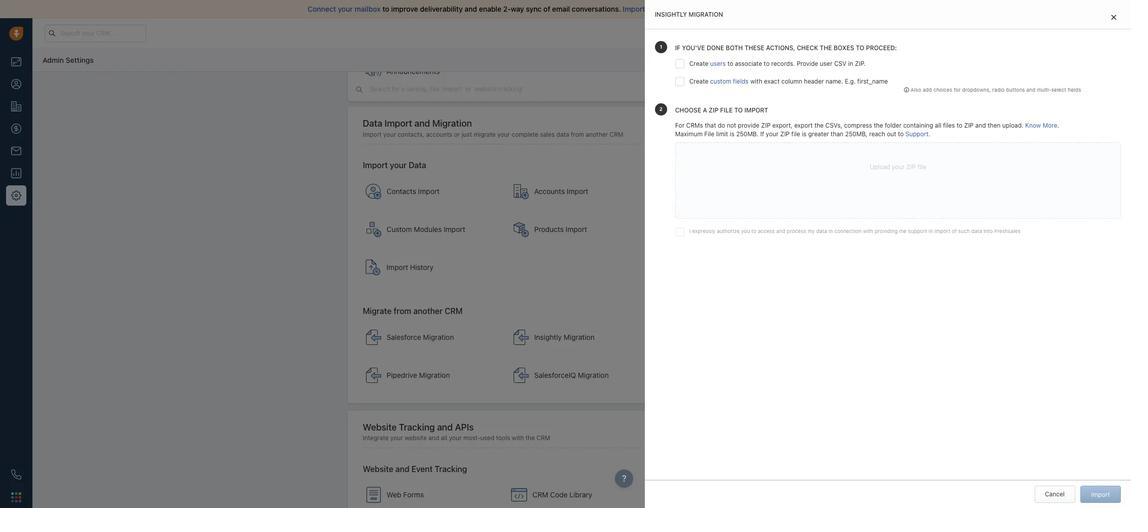 Task type: locate. For each thing, give the bounding box(es) containing it.
0 vertical spatial file
[[720, 107, 733, 114]]

all for import
[[647, 5, 654, 13]]

phone image
[[11, 470, 21, 480]]

with
[[750, 78, 762, 85], [512, 435, 524, 442]]

to left start
[[770, 5, 777, 13]]

admin
[[43, 56, 64, 64]]

2-
[[503, 5, 511, 13]]

apis
[[455, 422, 474, 433]]

info circled image
[[904, 86, 910, 92]]

insightly
[[655, 11, 687, 18]]

import right keep track of every import you've ever done, with record-level details icon
[[387, 263, 408, 272]]

1 horizontal spatial with
[[750, 78, 762, 85]]

import inside import history link
[[387, 263, 408, 272]]

1 horizontal spatial another
[[586, 131, 608, 138]]

import up contacts,
[[385, 118, 412, 129]]

create left custom
[[689, 78, 708, 85]]

.
[[1057, 121, 1059, 129], [928, 130, 930, 138]]

the inside website tracking and apis integrate your website and all your most-used tools with the crm
[[526, 435, 535, 442]]

website and event tracking
[[363, 465, 467, 474]]

create down you've
[[689, 60, 708, 68]]

1 horizontal spatial from
[[571, 131, 584, 138]]

1 vertical spatial file
[[791, 130, 800, 138]]

Search your CRM... text field
[[45, 25, 146, 42]]

that
[[705, 121, 716, 129]]

zip
[[709, 107, 718, 114], [761, 121, 771, 129], [964, 121, 974, 129], [780, 130, 790, 138]]

with right tools
[[512, 435, 524, 442]]

another inside data import and migration import your contacts, accounts or just migrate your complete sales data from another crm
[[586, 131, 608, 138]]

to left records.
[[764, 60, 770, 68]]

all left insightly
[[647, 5, 654, 13]]

0 horizontal spatial data
[[363, 118, 382, 129]]

1 create from the top
[[689, 60, 708, 68]]

import right 'users'
[[703, 225, 724, 234]]

0 vertical spatial from
[[796, 5, 812, 13]]

data up contacts import
[[409, 161, 426, 170]]

dialog
[[645, 0, 1131, 508]]

import your custom modules using csv or xlsx files (sample csv available) image
[[365, 221, 382, 238]]

0 horizontal spatial is
[[730, 130, 734, 138]]

your up contacts
[[390, 161, 407, 170]]

custom fields link
[[710, 78, 749, 85]]

0 vertical spatial .
[[1057, 121, 1059, 129]]

user
[[820, 60, 832, 68]]

0 horizontal spatial fields
[[733, 78, 749, 85]]

migration inside dialog
[[689, 11, 723, 18]]

tracking inside website tracking and apis integrate your website and all your most-used tools with the crm
[[399, 422, 435, 433]]

1 horizontal spatial data
[[692, 5, 707, 13]]

most-
[[463, 435, 480, 442]]

1 vertical spatial with
[[512, 435, 524, 442]]

0 vertical spatial data
[[692, 5, 707, 13]]

these
[[745, 44, 764, 52]]

0 vertical spatial fields
[[733, 78, 749, 85]]

sales inside data import and migration import your contacts, accounts or just migrate your complete sales data from another crm
[[540, 131, 555, 138]]

announcements
[[387, 67, 440, 76]]

1 vertical spatial create
[[689, 78, 708, 85]]

file down export
[[791, 130, 800, 138]]

a set of code libraries to add, track and update contacts image
[[511, 487, 527, 504]]

cancel
[[1045, 491, 1065, 498]]

dialog containing insightly migration
[[645, 0, 1131, 508]]

column
[[781, 78, 802, 85]]

insightly migration
[[534, 333, 595, 342]]

done
[[707, 44, 724, 52]]

1 horizontal spatial all
[[647, 5, 654, 13]]

sync
[[526, 5, 542, 13]]

0 vertical spatial tracking
[[399, 422, 435, 433]]

share news with your team without stepping away from the crm image
[[365, 63, 382, 80]]

then
[[988, 121, 1000, 129]]

0 horizontal spatial file
[[720, 107, 733, 114]]

migrate
[[363, 307, 392, 316]]

2 website from the top
[[363, 465, 393, 474]]

and right website
[[429, 435, 439, 442]]

migrate from another crm
[[363, 307, 463, 316]]

or
[[454, 131, 460, 138]]

files
[[943, 121, 955, 129]]

first_name
[[857, 78, 888, 85]]

proceed:
[[866, 44, 897, 52]]

1 vertical spatial .
[[928, 130, 930, 138]]

1 website from the top
[[363, 422, 397, 433]]

2 is from the left
[[802, 130, 807, 138]]

data right complete on the top of the page
[[556, 131, 569, 138]]

to right files at the right top of the page
[[957, 121, 962, 129]]

and
[[465, 5, 477, 13], [1026, 87, 1035, 93], [414, 118, 430, 129], [975, 121, 986, 129], [437, 422, 453, 433], [429, 435, 439, 442], [395, 465, 409, 474]]

do
[[718, 121, 725, 129]]

mailbox
[[355, 5, 381, 13]]

sales right complete on the top of the page
[[540, 131, 555, 138]]

and left multi-
[[1026, 87, 1035, 93]]

deliverability
[[420, 5, 463, 13]]

create
[[689, 60, 708, 68], [689, 78, 708, 85]]

0 horizontal spatial sales
[[540, 131, 555, 138]]

data left so
[[692, 5, 707, 13]]

file
[[720, 107, 733, 114], [791, 130, 800, 138]]

zip up "if"
[[761, 121, 771, 129]]

boxes
[[834, 44, 854, 52]]

with inside dialog
[[750, 78, 762, 85]]

compress
[[844, 121, 872, 129]]

file inside for crms that do not provide zip export, export the csvs, compress the folder containing all files to zip and then upload. know more . maximum file limit is 250mb. if your zip file is greater than 250mb, reach out to support .
[[791, 130, 800, 138]]

1 horizontal spatial .
[[1057, 121, 1059, 129]]

data inside data import and migration import your contacts, accounts or just migrate your complete sales data from another crm
[[363, 118, 382, 129]]

migration for insightly migration
[[564, 333, 595, 342]]

data
[[363, 118, 382, 129], [409, 161, 426, 170]]

Search for a setting, like 'import' or 'website tracking' text field
[[369, 84, 550, 94]]

0 vertical spatial data
[[363, 118, 382, 129]]

. down containing
[[928, 130, 930, 138]]

from inside data import and migration import your contacts, accounts or just migrate your complete sales data from another crm
[[571, 131, 584, 138]]

all inside for crms that do not provide zip export, export the csvs, compress the folder containing all files to zip and then upload. know more . maximum file limit is 250mb. if your zip file is greater than 250mb, reach out to support .
[[935, 121, 941, 129]]

tracking up website
[[399, 422, 435, 433]]

contacts import
[[387, 187, 440, 196]]

used
[[480, 435, 494, 442]]

1 vertical spatial data
[[556, 131, 569, 138]]

and up contacts,
[[414, 118, 430, 129]]

way
[[511, 5, 524, 13]]

all left most-
[[441, 435, 447, 442]]

website for and
[[363, 465, 393, 474]]

plans
[[963, 29, 979, 37]]

1 vertical spatial data
[[409, 161, 426, 170]]

reach
[[869, 130, 885, 138]]

your down "apis"
[[449, 435, 462, 442]]

with left exact
[[750, 78, 762, 85]]

website
[[363, 422, 397, 433], [363, 465, 393, 474]]

migration up or
[[432, 118, 472, 129]]

crm inside website tracking and apis integrate your website and all your most-used tools with the crm
[[537, 435, 550, 442]]

sales
[[673, 5, 690, 13], [540, 131, 555, 138]]

all for containing
[[935, 121, 941, 129]]

2 horizontal spatial all
[[935, 121, 941, 129]]

provide
[[738, 121, 759, 129]]

migration inside data import and migration import your contacts, accounts or just migrate your complete sales data from another crm
[[432, 118, 472, 129]]

products
[[534, 225, 564, 234]]

cancel button
[[1034, 486, 1075, 503]]

tracking right event
[[435, 465, 467, 474]]

your up 1
[[656, 5, 671, 13]]

actions,
[[766, 44, 795, 52]]

keep track of every import you've ever done, with record-level details image
[[365, 259, 382, 276]]

0 vertical spatial all
[[647, 5, 654, 13]]

migration
[[689, 11, 723, 18], [432, 118, 472, 129], [423, 333, 454, 342], [564, 333, 595, 342], [419, 371, 450, 380], [578, 371, 609, 380]]

you've
[[682, 44, 705, 52]]

2 create from the top
[[689, 78, 708, 85]]

you
[[719, 5, 731, 13]]

your right "migrate"
[[497, 131, 510, 138]]

0 vertical spatial website
[[363, 422, 397, 433]]

freshworks switcher image
[[11, 493, 21, 503]]

users link
[[710, 60, 726, 68]]

automatically create contacts when website visitors sign up image
[[365, 487, 382, 504]]

website inside website tracking and apis integrate your website and all your most-used tools with the crm
[[363, 422, 397, 433]]

from
[[796, 5, 812, 13], [571, 131, 584, 138], [394, 307, 411, 316]]

0 horizontal spatial another
[[413, 307, 443, 316]]

and left "enable"
[[465, 5, 477, 13]]

all left files at the right top of the page
[[935, 121, 941, 129]]

1 vertical spatial from
[[571, 131, 584, 138]]

conversations.
[[572, 5, 621, 13]]

0 horizontal spatial with
[[512, 435, 524, 442]]

is down not
[[730, 130, 734, 138]]

and left "apis"
[[437, 422, 453, 433]]

1 vertical spatial all
[[935, 121, 941, 129]]

0 horizontal spatial all
[[441, 435, 447, 442]]

1 vertical spatial website
[[363, 465, 393, 474]]

1 horizontal spatial fields
[[1068, 87, 1081, 93]]

your right "if"
[[766, 130, 778, 138]]

0 horizontal spatial data
[[556, 131, 569, 138]]

fields down associate
[[733, 78, 749, 85]]

connect
[[308, 5, 336, 13]]

sales left so
[[673, 5, 690, 13]]

import right products
[[566, 225, 587, 234]]

limit
[[716, 130, 728, 138]]

explore plans
[[939, 29, 979, 37]]

2 vertical spatial from
[[394, 307, 411, 316]]

data
[[692, 5, 707, 13], [556, 131, 569, 138]]

the right tools
[[526, 435, 535, 442]]

provide
[[797, 60, 818, 68]]

file up the do
[[720, 107, 733, 114]]

fields right the select
[[1068, 87, 1081, 93]]

insightly migration
[[655, 11, 723, 18]]

crm inside data import and migration import your contacts, accounts or just migrate your complete sales data from another crm
[[610, 131, 623, 138]]

2 vertical spatial all
[[441, 435, 447, 442]]

is
[[730, 130, 734, 138], [802, 130, 807, 138]]

just
[[462, 131, 472, 138]]

1 horizontal spatial is
[[802, 130, 807, 138]]

upload.
[[1002, 121, 1023, 129]]

1 horizontal spatial data
[[409, 161, 426, 170]]

the up greater
[[814, 121, 824, 129]]

migration right insightly
[[564, 333, 595, 342]]

0 vertical spatial create
[[689, 60, 708, 68]]

website up the "integrate"
[[363, 422, 397, 433]]

import history link
[[360, 250, 504, 285]]

check
[[797, 44, 818, 52]]

to right mailbox
[[382, 5, 389, 13]]

not
[[727, 121, 736, 129]]

scratch.
[[814, 5, 841, 13]]

0 horizontal spatial the
[[526, 435, 535, 442]]

2 horizontal spatial the
[[874, 121, 883, 129]]

website up automatically create contacts when website visitors sign up icon
[[363, 465, 393, 474]]

a
[[703, 107, 707, 114]]

1 horizontal spatial sales
[[673, 5, 690, 13]]

the up the reach
[[874, 121, 883, 129]]

zip.
[[855, 60, 866, 68]]

event
[[411, 465, 433, 474]]

data up "import your data"
[[363, 118, 382, 129]]

1 vertical spatial tracking
[[435, 465, 467, 474]]

your left website
[[390, 435, 403, 442]]

migration right salesforceiq
[[578, 371, 609, 380]]

connect your mailbox link
[[308, 5, 382, 13]]

and left the then
[[975, 121, 986, 129]]

1 vertical spatial sales
[[540, 131, 555, 138]]

1 horizontal spatial the
[[814, 121, 824, 129]]

tools
[[496, 435, 510, 442]]

your left mailbox
[[338, 5, 353, 13]]

crm
[[610, 131, 623, 138], [445, 307, 463, 316], [537, 435, 550, 442], [533, 491, 548, 500]]

is down export
[[802, 130, 807, 138]]

0 vertical spatial another
[[586, 131, 608, 138]]

migration up done
[[689, 11, 723, 18]]

. right know
[[1057, 121, 1059, 129]]

migration right 'pipedrive'
[[419, 371, 450, 380]]

migration right the salesforce
[[423, 333, 454, 342]]

import up "import your data"
[[363, 131, 382, 138]]

1 horizontal spatial file
[[791, 130, 800, 138]]

if
[[675, 44, 680, 52]]

salesforceiq
[[534, 371, 576, 380]]

0 vertical spatial with
[[750, 78, 762, 85]]



Task type: vqa. For each thing, say whether or not it's contained in the screenshot.
"Sms Icon"
no



Task type: describe. For each thing, give the bounding box(es) containing it.
and inside data import and migration import your contacts, accounts or just migrate your complete sales data from another crm
[[414, 118, 430, 129]]

web forms
[[387, 491, 424, 500]]

greater
[[808, 130, 829, 138]]

salesforce migration
[[387, 333, 454, 342]]

export
[[794, 121, 813, 129]]

admin settings
[[43, 56, 94, 64]]

both
[[726, 44, 743, 52]]

with inside website tracking and apis integrate your website and all your most-used tools with the crm
[[512, 435, 524, 442]]

name.
[[826, 78, 843, 85]]

choose
[[675, 107, 701, 114]]

import right contacts
[[418, 187, 440, 196]]

forms
[[403, 491, 424, 500]]

choose a zip file to import
[[675, 107, 768, 114]]

than
[[831, 130, 843, 138]]

import your products using csv or xlsx files (sample csv available) image
[[513, 221, 529, 238]]

import your accounts using csv or xlsx files (sample csv available) image
[[513, 183, 529, 200]]

also
[[911, 87, 921, 93]]

migration for salesforce migration
[[423, 333, 454, 342]]

to right out
[[898, 130, 904, 138]]

import your contacts using csv or xlsx files (sample csv available) image
[[365, 183, 382, 200]]

zip right a
[[709, 107, 718, 114]]

migration for insightly migration
[[689, 11, 723, 18]]

library
[[569, 491, 592, 500]]

so
[[709, 5, 717, 13]]

in
[[848, 60, 853, 68]]

migration for salesforceiq migration
[[578, 371, 609, 380]]

phone element
[[6, 465, 26, 485]]

file
[[704, 130, 714, 138]]

for
[[675, 121, 684, 129]]

settings
[[66, 56, 94, 64]]

for
[[954, 87, 961, 93]]

create for create users to associate to records. provide user csv in zip.
[[689, 60, 708, 68]]

bring all your sales data from salesforce using a zip file image
[[365, 329, 382, 346]]

don't
[[733, 5, 750, 13]]

dropdowns,
[[962, 87, 991, 93]]

custom
[[710, 78, 731, 85]]

import all your sales data link
[[623, 5, 709, 13]]

all inside website tracking and apis integrate your website and all your most-used tools with the crm
[[441, 435, 447, 442]]

have
[[752, 5, 768, 13]]

and left event
[[395, 465, 409, 474]]

data inside data import and migration import your contacts, accounts or just migrate your complete sales data from another crm
[[556, 131, 569, 138]]

of
[[543, 5, 550, 13]]

your inside for crms that do not provide zip export, export the csvs, compress the folder containing all files to zip and then upload. know more . maximum file limit is 250mb. if your zip file is greater than 250mb, reach out to support .
[[766, 130, 778, 138]]

zip right files at the right top of the page
[[964, 121, 974, 129]]

website
[[405, 435, 427, 442]]

1 is from the left
[[730, 130, 734, 138]]

radio
[[992, 87, 1005, 93]]

create for create custom fields with exact column header name. e.g. first_name
[[689, 78, 708, 85]]

import your users using csv or xlsx files (sample csv available) image
[[661, 221, 677, 238]]

import right accounts
[[567, 187, 588, 196]]

custom modules import
[[387, 225, 465, 234]]

accounts import
[[534, 187, 588, 196]]

250mb,
[[845, 130, 867, 138]]

associate
[[735, 60, 762, 68]]

integrate
[[363, 435, 389, 442]]

header
[[804, 78, 824, 85]]

users
[[710, 60, 726, 68]]

0 horizontal spatial .
[[928, 130, 930, 138]]

web forms link
[[360, 478, 504, 508]]

import your deals using csv or xlsx files (sample csv available) image
[[661, 183, 677, 200]]

0 vertical spatial sales
[[673, 5, 690, 13]]

maximum
[[675, 130, 703, 138]]

add
[[923, 87, 932, 93]]

enable
[[479, 5, 501, 13]]

users import
[[682, 225, 724, 234]]

insightly
[[534, 333, 562, 342]]

crm code library
[[533, 491, 592, 500]]

import left insightly
[[623, 5, 645, 13]]

the
[[820, 44, 832, 52]]

to right users link
[[727, 60, 733, 68]]

out
[[887, 130, 896, 138]]

bring all your sales data from insightly using a zip file image
[[513, 329, 529, 346]]

buttons
[[1006, 87, 1025, 93]]

to up not
[[734, 107, 743, 114]]

to
[[856, 44, 864, 52]]

bring all your sales data from pipedrive using a zip file image
[[365, 367, 382, 384]]

export,
[[772, 121, 793, 129]]

folder
[[885, 121, 901, 129]]

containing
[[903, 121, 933, 129]]

pipedrive migration
[[387, 371, 450, 380]]

0 horizontal spatial from
[[394, 307, 411, 316]]

exact
[[764, 78, 780, 85]]

2 horizontal spatial from
[[796, 5, 812, 13]]

website tracking and apis integrate your website and all your most-used tools with the crm
[[363, 422, 550, 442]]

1 vertical spatial another
[[413, 307, 443, 316]]

and inside for crms that do not provide zip export, export the csvs, compress the folder containing all files to zip and then upload. know more . maximum file limit is 250mb. if your zip file is greater than 250mb, reach out to support .
[[975, 121, 986, 129]]

modules
[[414, 225, 442, 234]]

users
[[682, 225, 701, 234]]

1
[[660, 44, 662, 50]]

contacts
[[387, 187, 416, 196]]

import your data
[[363, 161, 426, 170]]

250mb.
[[736, 130, 759, 138]]

csvs,
[[825, 121, 842, 129]]

crm code library link
[[506, 478, 650, 508]]

your left contacts,
[[383, 131, 396, 138]]

bring all your sales data from salesforceiq using a zip file image
[[513, 367, 529, 384]]

close image
[[1111, 14, 1116, 20]]

import history
[[387, 263, 433, 272]]

salesforce
[[387, 333, 421, 342]]

custom
[[387, 225, 412, 234]]

website for tracking
[[363, 422, 397, 433]]

e.g.
[[845, 78, 856, 85]]

for crms that do not provide zip export, export the csvs, compress the folder containing all files to zip and then upload. know more . maximum file limit is 250mb. if your zip file is greater than 250mb, reach out to support .
[[675, 121, 1059, 138]]

complete
[[512, 131, 538, 138]]

accounts
[[534, 187, 565, 196]]

web
[[387, 491, 401, 500]]

explore plans link
[[934, 27, 984, 39]]

history
[[410, 263, 433, 272]]

zip down export,
[[780, 130, 790, 138]]

connect your mailbox to improve deliverability and enable 2-way sync of email conversations. import all your sales data so you don't have to start from scratch.
[[308, 5, 841, 13]]

create custom fields with exact column header name. e.g. first_name
[[689, 78, 888, 85]]

products import
[[534, 225, 587, 234]]

salesforceiq migration
[[534, 371, 609, 380]]

import up import your contacts using csv or xlsx files (sample csv available) image
[[363, 161, 388, 170]]

multi-
[[1037, 87, 1051, 93]]

choices
[[933, 87, 952, 93]]

also add choices for dropdowns, radio buttons and multi-select fields
[[911, 87, 1081, 93]]

import right modules
[[444, 225, 465, 234]]

migration for pipedrive migration
[[419, 371, 450, 380]]

explore
[[939, 29, 961, 37]]

improve
[[391, 5, 418, 13]]

1 vertical spatial fields
[[1068, 87, 1081, 93]]



